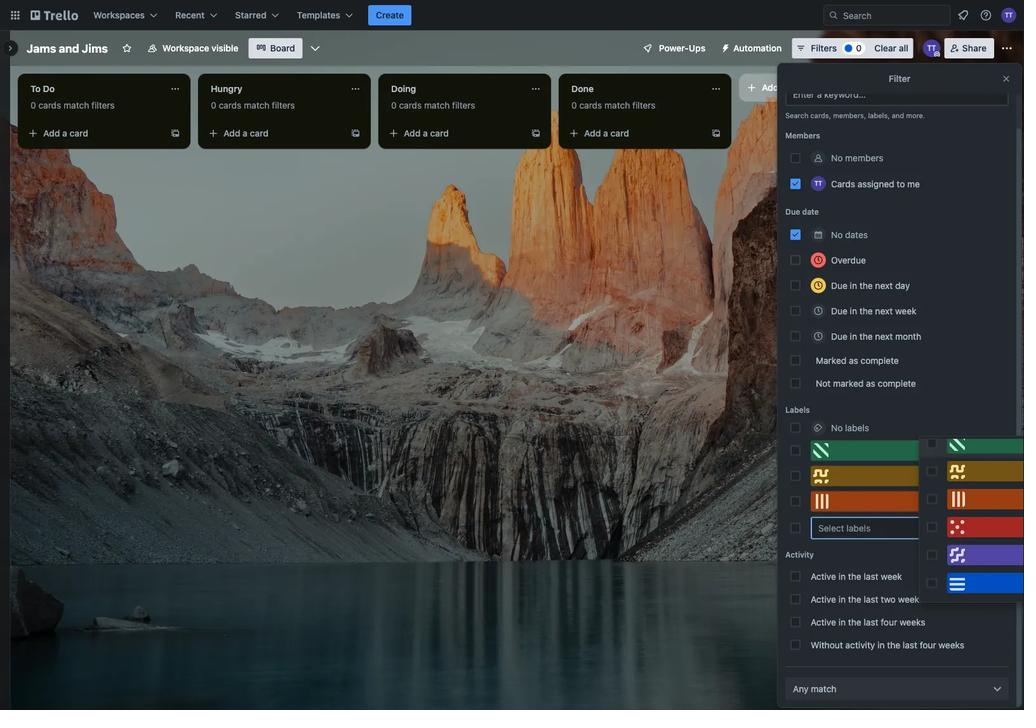 Task type: vqa. For each thing, say whether or not it's contained in the screenshot.
'active in the last two weeks'
yes



Task type: describe. For each thing, give the bounding box(es) containing it.
active for active in the last week
[[811, 571, 837, 581]]

active for active in the last two weeks
[[811, 594, 837, 604]]

color: yellow, title: none element
[[811, 466, 1009, 486]]

no members
[[832, 152, 884, 163]]

due date
[[786, 207, 819, 216]]

dates
[[846, 229, 868, 239]]

customize views image
[[309, 42, 322, 55]]

cards assigned to me
[[832, 178, 921, 189]]

in for active in the last week
[[839, 571, 846, 581]]

more.
[[907, 111, 926, 119]]

match for hungry
[[244, 100, 270, 111]]

0 for hungry
[[211, 100, 216, 111]]

starred
[[235, 10, 267, 20]]

the for active in the last four weeks
[[849, 617, 862, 627]]

power-ups
[[659, 43, 706, 53]]

primary element
[[0, 0, 1025, 30]]

create
[[376, 10, 404, 20]]

clear all button
[[870, 38, 914, 58]]

search cards, members, labels, and more.
[[786, 111, 926, 119]]

automation
[[734, 43, 782, 53]]

jims
[[82, 41, 108, 55]]

cards,
[[811, 111, 832, 119]]

due in the next day
[[832, 280, 910, 290]]

add for done
[[584, 128, 601, 138]]

no labels
[[832, 422, 870, 433]]

activity
[[846, 639, 876, 650]]

cards for to do
[[38, 100, 61, 111]]

cards
[[832, 178, 856, 189]]

0 cards match filters for to do
[[30, 100, 115, 111]]

no for no dates
[[832, 229, 843, 239]]

select labels
[[819, 523, 871, 533]]

done
[[572, 84, 594, 94]]

starred button
[[228, 5, 287, 25]]

a for to do
[[62, 128, 67, 138]]

add a card button for done
[[564, 123, 706, 144]]

Search field
[[839, 6, 950, 25]]

activity
[[786, 550, 814, 559]]

add another list button
[[739, 74, 912, 102]]

in for due in the next week
[[850, 305, 858, 316]]

labels
[[786, 405, 810, 414]]

add a card button for hungry
[[203, 123, 346, 144]]

share button
[[945, 38, 995, 58]]

all
[[899, 43, 909, 53]]

search
[[786, 111, 809, 119]]

card for doing
[[430, 128, 449, 138]]

Enter a keyword… text field
[[786, 83, 1009, 106]]

doing
[[391, 84, 416, 94]]

the for active in the last week
[[849, 571, 862, 581]]

sm image
[[716, 38, 734, 56]]

due for due in the next week
[[832, 305, 848, 316]]

0 for done
[[572, 100, 577, 111]]

visible
[[212, 43, 239, 53]]

0 left "clear"
[[856, 43, 862, 53]]

marked as complete
[[816, 355, 899, 365]]

show menu image
[[1001, 42, 1014, 55]]

power-
[[659, 43, 689, 53]]

without
[[811, 639, 844, 650]]

templates button
[[289, 5, 361, 25]]

create from template… image for hungry
[[351, 128, 361, 138]]

a for hungry
[[243, 128, 248, 138]]

list
[[816, 82, 829, 93]]

add for hungry
[[224, 128, 240, 138]]

jams and jims
[[27, 41, 108, 55]]

create from template… image for doing
[[531, 128, 541, 138]]

templates
[[297, 10, 341, 20]]

2 vertical spatial weeks
[[939, 639, 965, 650]]

filters for doing
[[452, 100, 476, 111]]

0 for to do
[[30, 100, 36, 111]]

0 cards match filters for done
[[572, 100, 656, 111]]

open information menu image
[[980, 9, 993, 22]]

0 for doing
[[391, 100, 397, 111]]

filter
[[889, 73, 911, 84]]

To Do text field
[[23, 79, 163, 99]]

1 vertical spatial as
[[867, 378, 876, 388]]

cards for done
[[580, 100, 602, 111]]

select
[[819, 523, 845, 533]]

week for due in the next week
[[896, 305, 917, 316]]

create button
[[368, 5, 412, 25]]

marked
[[834, 378, 864, 388]]

create from template… image for done
[[711, 128, 722, 138]]

last down the active in the last four weeks
[[903, 639, 918, 650]]

clear
[[875, 43, 897, 53]]

do
[[43, 84, 55, 94]]

to
[[30, 84, 41, 94]]

Hungry text field
[[203, 79, 343, 99]]

due in the next month
[[832, 331, 922, 341]]

active in the last week
[[811, 571, 903, 581]]

labels for no labels
[[846, 422, 870, 433]]

add a card for doing
[[404, 128, 449, 138]]

the for due in the next day
[[860, 280, 873, 290]]

add another list
[[762, 82, 829, 93]]

star or unstar board image
[[122, 43, 132, 53]]

create from template… image for to do
[[170, 128, 180, 138]]

last for week
[[864, 571, 879, 581]]

card for to do
[[70, 128, 88, 138]]

in for active in the last four weeks
[[839, 617, 846, 627]]

members
[[786, 131, 821, 139]]

recent
[[175, 10, 205, 20]]

last for four
[[864, 617, 879, 627]]

add a card for hungry
[[224, 128, 269, 138]]

add a card button for doing
[[384, 123, 526, 144]]

cards for doing
[[399, 100, 422, 111]]

due for due in the next month
[[832, 331, 848, 341]]

assigned
[[858, 178, 895, 189]]

1 horizontal spatial terry turtle (terryturtle) image
[[1002, 8, 1017, 23]]

match for doing
[[424, 100, 450, 111]]

not marked as complete
[[816, 378, 917, 388]]

and inside board name text field
[[59, 41, 79, 55]]

this member is an admin of this board. image
[[935, 51, 941, 57]]

add inside add another list button
[[762, 82, 779, 93]]

filters for to do
[[92, 100, 115, 111]]

automation button
[[716, 38, 790, 58]]

not
[[816, 378, 831, 388]]

0 horizontal spatial terry turtle (terryturtle) image
[[811, 176, 826, 191]]

color: green, title: none element
[[811, 440, 1009, 461]]

hungry
[[211, 84, 243, 94]]

search image
[[829, 10, 839, 20]]

week for active in the last week
[[881, 571, 903, 581]]

weeks for active in the last two weeks
[[899, 594, 924, 604]]

0 horizontal spatial as
[[849, 355, 859, 365]]



Task type: locate. For each thing, give the bounding box(es) containing it.
the down active in the last week
[[849, 594, 862, 604]]

terry turtle (terryturtle) image right open information menu icon
[[1002, 8, 1017, 23]]

0 horizontal spatial create from template… image
[[351, 128, 361, 138]]

workspaces button
[[86, 5, 165, 25]]

match right any
[[811, 683, 837, 694]]

card down hungry text box
[[250, 128, 269, 138]]

4 0 cards match filters from the left
[[572, 100, 656, 111]]

a down 'doing' text box
[[423, 128, 428, 138]]

add a card for done
[[584, 128, 630, 138]]

add a card down hungry in the left top of the page
[[224, 128, 269, 138]]

create from template… image
[[170, 128, 180, 138], [531, 128, 541, 138]]

1 add a card from the left
[[43, 128, 88, 138]]

active in the last four weeks
[[811, 617, 926, 627]]

the down due in the next day
[[860, 305, 873, 316]]

add left the another
[[762, 82, 779, 93]]

Doing text field
[[384, 79, 523, 99]]

the for due in the next month
[[860, 331, 873, 341]]

labels for select labels
[[847, 523, 871, 533]]

active up without
[[811, 617, 837, 627]]

add for doing
[[404, 128, 421, 138]]

1 horizontal spatial create from template… image
[[531, 128, 541, 138]]

filters for done
[[633, 100, 656, 111]]

weeks for active in the last four weeks
[[900, 617, 926, 627]]

match
[[64, 100, 89, 111], [244, 100, 270, 111], [424, 100, 450, 111], [605, 100, 630, 111], [811, 683, 837, 694]]

cards for hungry
[[219, 100, 242, 111]]

add down hungry in the left top of the page
[[224, 128, 240, 138]]

any match
[[793, 683, 837, 694]]

me
[[908, 178, 921, 189]]

1 horizontal spatial as
[[867, 378, 876, 388]]

3 add a card button from the left
[[384, 123, 526, 144]]

overdue
[[832, 254, 866, 265]]

as right 'marked'
[[849, 355, 859, 365]]

create from template… image
[[351, 128, 361, 138], [711, 128, 722, 138]]

match down done text box
[[605, 100, 630, 111]]

1 vertical spatial labels
[[847, 523, 871, 533]]

card down 'doing' text box
[[430, 128, 449, 138]]

month
[[896, 331, 922, 341]]

0 horizontal spatial four
[[881, 617, 898, 627]]

as
[[849, 355, 859, 365], [867, 378, 876, 388]]

workspace visible button
[[140, 38, 246, 58]]

no up cards at top right
[[832, 152, 843, 163]]

2 vertical spatial active
[[811, 617, 837, 627]]

in down due in the next day
[[850, 305, 858, 316]]

no down marked
[[832, 422, 843, 433]]

date
[[803, 207, 819, 216]]

1 vertical spatial week
[[881, 571, 903, 581]]

the up activity
[[849, 617, 862, 627]]

2 no from the top
[[832, 229, 843, 239]]

1 cards from the left
[[38, 100, 61, 111]]

complete down marked as complete
[[878, 378, 917, 388]]

filters down hungry text box
[[272, 100, 295, 111]]

2 active from the top
[[811, 594, 837, 604]]

next for month
[[876, 331, 893, 341]]

last up active in the last two weeks
[[864, 571, 879, 581]]

no for no members
[[832, 152, 843, 163]]

add a card button down hungry text box
[[203, 123, 346, 144]]

match for done
[[605, 100, 630, 111]]

no for no labels
[[832, 422, 843, 433]]

2 add a card from the left
[[224, 128, 269, 138]]

to do
[[30, 84, 55, 94]]

filters down 'doing' text box
[[452, 100, 476, 111]]

add down done
[[584, 128, 601, 138]]

0 vertical spatial weeks
[[899, 594, 924, 604]]

3 card from the left
[[430, 128, 449, 138]]

labels right the 'select'
[[847, 523, 871, 533]]

0 vertical spatial four
[[881, 617, 898, 627]]

another
[[781, 82, 814, 93]]

members
[[846, 152, 884, 163]]

active in the last two weeks
[[811, 594, 924, 604]]

and left the more.
[[892, 111, 905, 119]]

due for due date
[[786, 207, 801, 216]]

4 filters from the left
[[633, 100, 656, 111]]

1 horizontal spatial and
[[892, 111, 905, 119]]

0 cards match filters down 'doing' text box
[[391, 100, 476, 111]]

card for done
[[611, 128, 630, 138]]

1 create from template… image from the left
[[170, 128, 180, 138]]

add down do
[[43, 128, 60, 138]]

3 a from the left
[[423, 128, 428, 138]]

next for week
[[876, 305, 893, 316]]

3 0 cards match filters from the left
[[391, 100, 476, 111]]

in up without
[[839, 617, 846, 627]]

due left date
[[786, 207, 801, 216]]

0 vertical spatial week
[[896, 305, 917, 316]]

a for doing
[[423, 128, 428, 138]]

0 vertical spatial no
[[832, 152, 843, 163]]

2 create from template… image from the left
[[711, 128, 722, 138]]

day
[[896, 280, 910, 290]]

2 next from the top
[[876, 305, 893, 316]]

due down overdue
[[832, 280, 848, 290]]

0 vertical spatial as
[[849, 355, 859, 365]]

the for due in the next week
[[860, 305, 873, 316]]

1 add a card button from the left
[[23, 123, 165, 144]]

2 card from the left
[[250, 128, 269, 138]]

0 cards match filters down the to do text box
[[30, 100, 115, 111]]

labels
[[846, 422, 870, 433], [847, 523, 871, 533]]

cards
[[38, 100, 61, 111], [219, 100, 242, 111], [399, 100, 422, 111], [580, 100, 602, 111]]

a for done
[[604, 128, 609, 138]]

3 next from the top
[[876, 331, 893, 341]]

add a card
[[43, 128, 88, 138], [224, 128, 269, 138], [404, 128, 449, 138], [584, 128, 630, 138]]

no
[[832, 152, 843, 163], [832, 229, 843, 239], [832, 422, 843, 433]]

1 create from template… image from the left
[[351, 128, 361, 138]]

filters
[[92, 100, 115, 111], [272, 100, 295, 111], [452, 100, 476, 111], [633, 100, 656, 111]]

weeks
[[899, 594, 924, 604], [900, 617, 926, 627], [939, 639, 965, 650]]

1 a from the left
[[62, 128, 67, 138]]

in for due in the next day
[[850, 280, 858, 290]]

4 a from the left
[[604, 128, 609, 138]]

and
[[59, 41, 79, 55], [892, 111, 905, 119]]

add down doing
[[404, 128, 421, 138]]

4 add a card from the left
[[584, 128, 630, 138]]

2 vertical spatial no
[[832, 422, 843, 433]]

cards down done
[[580, 100, 602, 111]]

add a card down done
[[584, 128, 630, 138]]

in down active in the last week
[[839, 594, 846, 604]]

next up due in the next month
[[876, 305, 893, 316]]

a down done text box
[[604, 128, 609, 138]]

share
[[963, 43, 987, 53]]

as right marked
[[867, 378, 876, 388]]

no dates
[[832, 229, 868, 239]]

workspace visible
[[163, 43, 239, 53]]

week up the two
[[881, 571, 903, 581]]

terry turtle (terryturtle) image
[[1002, 8, 1017, 23], [811, 176, 826, 191]]

in right activity
[[878, 639, 885, 650]]

two
[[881, 594, 896, 604]]

3 active from the top
[[811, 617, 837, 627]]

add a card down do
[[43, 128, 88, 138]]

board
[[270, 43, 295, 53]]

2 filters from the left
[[272, 100, 295, 111]]

workspace
[[163, 43, 209, 53]]

active down active in the last week
[[811, 594, 837, 604]]

recent button
[[168, 5, 225, 25]]

add for to do
[[43, 128, 60, 138]]

add a card button down done text box
[[564, 123, 706, 144]]

0 horizontal spatial create from template… image
[[170, 128, 180, 138]]

due in the next week
[[832, 305, 917, 316]]

card
[[70, 128, 88, 138], [250, 128, 269, 138], [430, 128, 449, 138], [611, 128, 630, 138]]

1 vertical spatial no
[[832, 229, 843, 239]]

Done text field
[[564, 79, 704, 99]]

0 cards match filters for doing
[[391, 100, 476, 111]]

in up active in the last two weeks
[[839, 571, 846, 581]]

card for hungry
[[250, 128, 269, 138]]

filters
[[811, 43, 837, 53]]

add a card button for to do
[[23, 123, 165, 144]]

0 vertical spatial complete
[[861, 355, 899, 365]]

0 vertical spatial next
[[876, 280, 893, 290]]

without activity in the last four weeks
[[811, 639, 965, 650]]

the up due in the next week at the right top of page
[[860, 280, 873, 290]]

next for day
[[876, 280, 893, 290]]

power-ups button
[[634, 38, 713, 58]]

board link
[[249, 38, 303, 58]]

marked
[[816, 355, 847, 365]]

cards down do
[[38, 100, 61, 111]]

a down hungry text box
[[243, 128, 248, 138]]

4 add a card button from the left
[[564, 123, 706, 144]]

to
[[897, 178, 905, 189]]

0 vertical spatial active
[[811, 571, 837, 581]]

switch to… image
[[9, 9, 22, 22]]

next left month
[[876, 331, 893, 341]]

terry turtle (terryturtle) image left cards at top right
[[811, 176, 826, 191]]

match for to do
[[64, 100, 89, 111]]

1 filters from the left
[[92, 100, 115, 111]]

last down active in the last two weeks
[[864, 617, 879, 627]]

due up 'marked'
[[832, 331, 848, 341]]

0 vertical spatial labels
[[846, 422, 870, 433]]

0 down done
[[572, 100, 577, 111]]

terry turtle (terryturtle) image
[[923, 39, 941, 57]]

1 vertical spatial next
[[876, 305, 893, 316]]

0 vertical spatial and
[[59, 41, 79, 55]]

members,
[[834, 111, 867, 119]]

active down 'activity'
[[811, 571, 837, 581]]

ups
[[689, 43, 706, 53]]

no left dates
[[832, 229, 843, 239]]

Board name text field
[[20, 38, 114, 58]]

3 cards from the left
[[399, 100, 422, 111]]

in for due in the next month
[[850, 331, 858, 341]]

color: orange, title: none element
[[811, 491, 1009, 511]]

match down hungry text box
[[244, 100, 270, 111]]

four
[[881, 617, 898, 627], [920, 639, 937, 650]]

the up marked as complete
[[860, 331, 873, 341]]

1 horizontal spatial create from template… image
[[711, 128, 722, 138]]

the for active in the last two weeks
[[849, 594, 862, 604]]

close popover image
[[1002, 74, 1012, 84]]

0
[[856, 43, 862, 53], [30, 100, 36, 111], [211, 100, 216, 111], [391, 100, 397, 111], [572, 100, 577, 111]]

match down 'doing' text box
[[424, 100, 450, 111]]

a down the to do text box
[[62, 128, 67, 138]]

add a card down doing
[[404, 128, 449, 138]]

the up active in the last two weeks
[[849, 571, 862, 581]]

0 horizontal spatial and
[[59, 41, 79, 55]]

1 0 cards match filters from the left
[[30, 100, 115, 111]]

filters down done text box
[[633, 100, 656, 111]]

0 down hungry in the left top of the page
[[211, 100, 216, 111]]

jams
[[27, 41, 56, 55]]

2 create from template… image from the left
[[531, 128, 541, 138]]

add a card button down 'doing' text box
[[384, 123, 526, 144]]

last
[[864, 571, 879, 581], [864, 594, 879, 604], [864, 617, 879, 627], [903, 639, 918, 650]]

and left jims
[[59, 41, 79, 55]]

last left the two
[[864, 594, 879, 604]]

match down the to do text box
[[64, 100, 89, 111]]

0 vertical spatial terry turtle (terryturtle) image
[[1002, 8, 1017, 23]]

add
[[762, 82, 779, 93], [43, 128, 60, 138], [224, 128, 240, 138], [404, 128, 421, 138], [584, 128, 601, 138]]

0 down to
[[30, 100, 36, 111]]

week up month
[[896, 305, 917, 316]]

1 next from the top
[[876, 280, 893, 290]]

2 0 cards match filters from the left
[[211, 100, 295, 111]]

1 card from the left
[[70, 128, 88, 138]]

1 horizontal spatial four
[[920, 639, 937, 650]]

filters down the to do text box
[[92, 100, 115, 111]]

complete down due in the next month
[[861, 355, 899, 365]]

cards down hungry in the left top of the page
[[219, 100, 242, 111]]

card down the to do text box
[[70, 128, 88, 138]]

the right activity
[[888, 639, 901, 650]]

next left day
[[876, 280, 893, 290]]

a
[[62, 128, 67, 138], [243, 128, 248, 138], [423, 128, 428, 138], [604, 128, 609, 138]]

0 cards match filters
[[30, 100, 115, 111], [211, 100, 295, 111], [391, 100, 476, 111], [572, 100, 656, 111]]

0 cards match filters down done text box
[[572, 100, 656, 111]]

in up marked as complete
[[850, 331, 858, 341]]

add a card for to do
[[43, 128, 88, 138]]

3 no from the top
[[832, 422, 843, 433]]

any
[[793, 683, 809, 694]]

in for active in the last two weeks
[[839, 594, 846, 604]]

workspaces
[[93, 10, 145, 20]]

due down due in the next day
[[832, 305, 848, 316]]

1 no from the top
[[832, 152, 843, 163]]

1 vertical spatial complete
[[878, 378, 917, 388]]

cards down doing
[[399, 100, 422, 111]]

labels down not marked as complete
[[846, 422, 870, 433]]

1 active from the top
[[811, 571, 837, 581]]

0 cards match filters down hungry text box
[[211, 100, 295, 111]]

in down overdue
[[850, 280, 858, 290]]

filters for hungry
[[272, 100, 295, 111]]

0 notifications image
[[956, 8, 971, 23]]

1 vertical spatial active
[[811, 594, 837, 604]]

last for two
[[864, 594, 879, 604]]

clear all
[[875, 43, 909, 53]]

add a card button down the to do text box
[[23, 123, 165, 144]]

4 cards from the left
[[580, 100, 602, 111]]

week
[[896, 305, 917, 316], [881, 571, 903, 581]]

card down done text box
[[611, 128, 630, 138]]

1 vertical spatial terry turtle (terryturtle) image
[[811, 176, 826, 191]]

0 down doing
[[391, 100, 397, 111]]

1 vertical spatial four
[[920, 639, 937, 650]]

3 add a card from the left
[[404, 128, 449, 138]]

2 cards from the left
[[219, 100, 242, 111]]

4 card from the left
[[611, 128, 630, 138]]

3 filters from the left
[[452, 100, 476, 111]]

active for active in the last four weeks
[[811, 617, 837, 627]]

2 a from the left
[[243, 128, 248, 138]]

back to home image
[[30, 5, 78, 25]]

0 cards match filters for hungry
[[211, 100, 295, 111]]

2 vertical spatial next
[[876, 331, 893, 341]]

1 vertical spatial and
[[892, 111, 905, 119]]

1 vertical spatial weeks
[[900, 617, 926, 627]]

2 add a card button from the left
[[203, 123, 346, 144]]

due for due in the next day
[[832, 280, 848, 290]]

add a card button
[[23, 123, 165, 144], [203, 123, 346, 144], [384, 123, 526, 144], [564, 123, 706, 144]]

the
[[860, 280, 873, 290], [860, 305, 873, 316], [860, 331, 873, 341], [849, 571, 862, 581], [849, 594, 862, 604], [849, 617, 862, 627], [888, 639, 901, 650]]

labels,
[[869, 111, 890, 119]]



